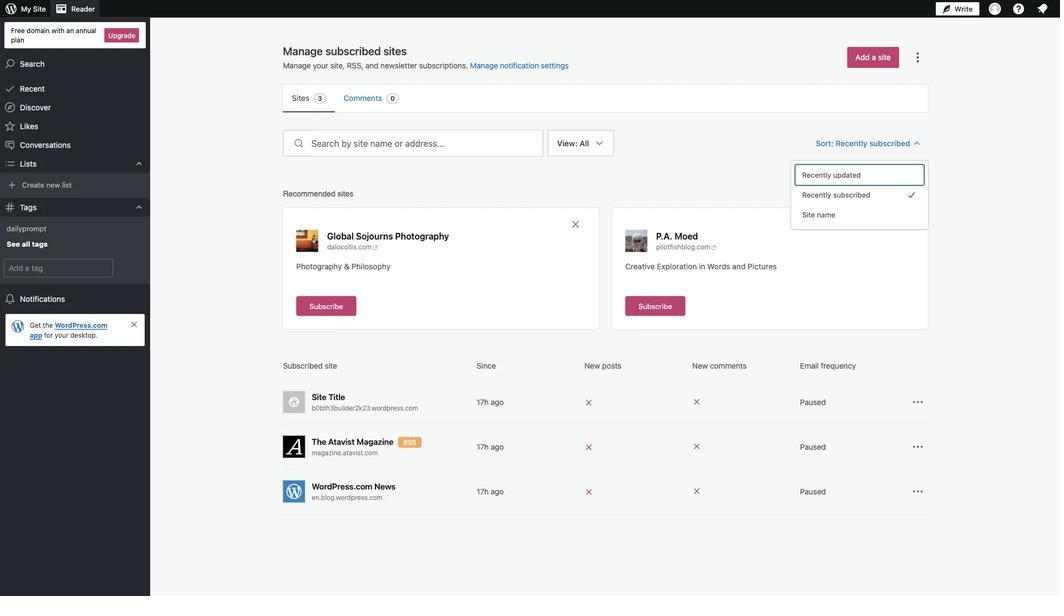 Task type: locate. For each thing, give the bounding box(es) containing it.
discover link
[[0, 98, 150, 117]]

0 vertical spatial 17h
[[477, 398, 489, 407]]

1 vertical spatial subscribed
[[834, 191, 871, 199]]

get
[[30, 322, 41, 329]]

list
[[62, 181, 72, 189]]

3 ago from the top
[[491, 487, 504, 496]]

a
[[872, 53, 877, 62]]

cell down the new posts column header
[[585, 396, 688, 409]]

2 17h ago from the top
[[477, 443, 504, 452]]

1 vertical spatial more actions image
[[912, 485, 925, 499]]

add group
[[0, 257, 150, 280]]

0 vertical spatial ago
[[491, 398, 504, 407]]

subscribe
[[310, 302, 343, 311], [639, 302, 673, 311]]

b0bth3builder2k23.wordpress.com link
[[312, 404, 473, 414]]

2 paused cell from the top
[[801, 442, 904, 453]]

row containing subscribed site
[[283, 361, 929, 380]]

none search field inside manage subscribed sites main content
[[283, 130, 544, 157]]

1 ago from the top
[[491, 398, 504, 407]]

my
[[21, 5, 31, 13]]

2 more information image from the top
[[693, 443, 702, 451]]

subscribe down the photography & philosophy
[[310, 302, 343, 311]]

global sojourns photography
[[327, 231, 449, 241]]

2 horizontal spatial site
[[803, 211, 816, 219]]

3 17h ago from the top
[[477, 487, 504, 496]]

1 horizontal spatial wordpress.com
[[312, 482, 373, 492]]

keyboard_arrow_down image for lists
[[134, 158, 145, 169]]

recently for recently subscribed
[[803, 191, 832, 199]]

1 vertical spatial and
[[733, 262, 746, 271]]

keyboard_arrow_down image inside lists link
[[134, 158, 145, 169]]

1 horizontal spatial your
[[313, 61, 329, 70]]

subscribe for p.a. moed
[[639, 302, 673, 311]]

None search field
[[283, 130, 544, 157]]

1 vertical spatial paused
[[801, 443, 827, 452]]

subscribe button down the photography & philosophy
[[296, 296, 357, 316]]

site inside column header
[[325, 361, 337, 370]]

1 horizontal spatial photography
[[395, 231, 449, 241]]

1 vertical spatial menu
[[796, 165, 924, 225]]

your right for
[[55, 332, 69, 339]]

write link
[[937, 0, 980, 18]]

recent link
[[0, 79, 150, 98]]

subscriptions.
[[419, 61, 468, 70]]

wordpress.com inside wordpress.com news en.blog.wordpress.com
[[312, 482, 373, 492]]

new inside the new posts column header
[[585, 361, 601, 370]]

1 vertical spatial add
[[124, 264, 137, 273]]

cell
[[585, 396, 688, 409], [585, 441, 688, 453], [585, 486, 688, 498]]

0 horizontal spatial site
[[325, 361, 337, 370]]

more actions image inside wordpress.com news row
[[912, 485, 925, 499]]

site right a
[[879, 53, 892, 62]]

17h
[[477, 398, 489, 407], [477, 443, 489, 452], [477, 487, 489, 496]]

manage notification settings link
[[470, 61, 569, 70]]

add inside add button
[[124, 264, 137, 273]]

wordpress.com inside wordpress.com app
[[55, 322, 107, 329]]

cell down site title row
[[585, 441, 688, 453]]

0 vertical spatial wordpress.com
[[55, 322, 107, 329]]

create new list
[[22, 181, 72, 189]]

1 horizontal spatial subscribe
[[639, 302, 673, 311]]

2 keyboard_arrow_down image from the top
[[134, 202, 145, 213]]

dailyprompt link
[[0, 221, 150, 236]]

17h ago for title
[[477, 398, 504, 407]]

1 subscribe from the left
[[310, 302, 343, 311]]

paused cell inside the atavist magazine row
[[801, 442, 904, 453]]

and right words
[[733, 262, 746, 271]]

0 vertical spatial cell
[[585, 396, 688, 409]]

site name
[[803, 211, 836, 219]]

0 vertical spatial subscribed
[[870, 139, 911, 148]]

2 vertical spatial paused
[[801, 487, 827, 496]]

keyboard_arrow_down image for tags
[[134, 202, 145, 213]]

subscribed site
[[283, 361, 337, 370]]

Add a tag text field
[[4, 260, 113, 277]]

add inside add a site button
[[856, 53, 870, 62]]

site
[[33, 5, 46, 13], [803, 211, 816, 219], [312, 393, 327, 402]]

paused cell inside wordpress.com news row
[[801, 487, 904, 498]]

and down 'subscribed sites'
[[366, 61, 379, 70]]

plan
[[11, 36, 24, 44]]

2 vertical spatial 17h
[[477, 487, 489, 496]]

new inside new comments column header
[[693, 361, 709, 370]]

0
[[391, 95, 395, 103]]

manage subscribed sites manage your site, rss, and newsletter subscriptions. manage notification settings
[[283, 44, 569, 70]]

1 vertical spatial ago
[[491, 443, 504, 452]]

in
[[700, 262, 706, 271]]

17h inside wordpress.com news row
[[477, 487, 489, 496]]

more actions image up more actions icon
[[912, 396, 925, 409]]

pilotfishblog.com link
[[657, 242, 719, 252]]

paused inside the atavist magazine row
[[801, 443, 827, 452]]

your
[[313, 61, 329, 70], [55, 332, 69, 339]]

subscribe button down the creative
[[626, 296, 686, 316]]

rss,
[[347, 61, 364, 70]]

desktop.
[[70, 332, 98, 339]]

more actions image down more actions icon
[[912, 485, 925, 499]]

posts
[[603, 361, 622, 370]]

0 vertical spatial more actions image
[[912, 396, 925, 409]]

more actions image inside site title row
[[912, 396, 925, 409]]

rss
[[404, 439, 416, 447]]

new posts column header
[[585, 361, 688, 372]]

site inside site title b0bth3builder2k23.wordpress.com
[[312, 393, 327, 402]]

tags link
[[0, 198, 150, 217]]

1 cell from the top
[[585, 396, 688, 409]]

0 vertical spatial and
[[366, 61, 379, 70]]

more actions image
[[912, 396, 925, 409], [912, 485, 925, 499]]

recently up recently subscribed
[[803, 171, 832, 179]]

right image
[[906, 188, 919, 202]]

wordpress.com
[[55, 322, 107, 329], [312, 482, 373, 492]]

the atavist magazine image
[[283, 436, 305, 458]]

recently up site name
[[803, 191, 832, 199]]

ago for title
[[491, 398, 504, 407]]

menu
[[283, 85, 929, 112], [796, 165, 924, 225]]

1 vertical spatial paused cell
[[801, 442, 904, 453]]

0 vertical spatial 17h ago
[[477, 398, 504, 407]]

new for new posts
[[585, 361, 601, 370]]

more information image for the atavist magazine
[[693, 443, 702, 451]]

site title link
[[312, 391, 473, 404]]

1 vertical spatial 17h
[[477, 443, 489, 452]]

1 vertical spatial recently
[[803, 171, 832, 179]]

wordpress.com for app
[[55, 322, 107, 329]]

recently right sort:
[[836, 139, 868, 148]]

more information image down the new comments
[[693, 398, 702, 407]]

recently inside button
[[803, 191, 832, 199]]

0 horizontal spatial wordpress.com
[[55, 322, 107, 329]]

add a site
[[856, 53, 892, 62]]

1 horizontal spatial subscribe button
[[626, 296, 686, 316]]

recent
[[20, 84, 45, 93]]

view: all button
[[548, 130, 615, 245]]

paused inside site title row
[[801, 398, 827, 407]]

table containing site title
[[283, 361, 929, 515]]

sojourns
[[356, 231, 393, 241]]

row inside manage subscribed sites main content
[[283, 361, 929, 380]]

conversations
[[20, 140, 71, 150]]

tags
[[32, 240, 48, 248]]

paused cell
[[801, 397, 904, 408], [801, 442, 904, 453], [801, 487, 904, 498]]

view: all
[[558, 139, 590, 148]]

3 paused cell from the top
[[801, 487, 904, 498]]

2 more actions image from the top
[[912, 485, 925, 499]]

2 17h from the top
[[477, 443, 489, 452]]

1 vertical spatial site
[[803, 211, 816, 219]]

subscribed site column header
[[283, 361, 473, 372]]

2 vertical spatial 17h ago
[[477, 487, 504, 496]]

1 paused cell from the top
[[801, 397, 904, 408]]

see
[[7, 240, 20, 248]]

17h ago inside wordpress.com news row
[[477, 487, 504, 496]]

3 17h from the top
[[477, 487, 489, 496]]

0 vertical spatial photography
[[395, 231, 449, 241]]

your left site,
[[313, 61, 329, 70]]

2 vertical spatial cell
[[585, 486, 688, 498]]

write
[[955, 5, 974, 13]]

ago inside wordpress.com news row
[[491, 487, 504, 496]]

site name button
[[796, 205, 924, 225]]

2 ago from the top
[[491, 443, 504, 452]]

1 more actions image from the top
[[912, 396, 925, 409]]

1 paused from the top
[[801, 398, 827, 407]]

photography left &
[[296, 262, 342, 271]]

site left title
[[312, 393, 327, 402]]

atavist
[[328, 437, 355, 447]]

creative
[[626, 262, 655, 271]]

site left the name
[[803, 211, 816, 219]]

1 17h from the top
[[477, 398, 489, 407]]

1 horizontal spatial site
[[312, 393, 327, 402]]

0 horizontal spatial add
[[124, 264, 137, 273]]

1 new from the left
[[585, 361, 601, 370]]

new comments
[[693, 361, 747, 370]]

table
[[283, 361, 929, 515]]

0 horizontal spatial your
[[55, 332, 69, 339]]

subscribe down the creative
[[639, 302, 673, 311]]

wordpress.com news link
[[312, 481, 473, 493]]

new for new comments
[[693, 361, 709, 370]]

0 horizontal spatial and
[[366, 61, 379, 70]]

more information image inside the atavist magazine row
[[693, 443, 702, 451]]

with
[[52, 27, 65, 34]]

photography up the dalocollis.com link
[[395, 231, 449, 241]]

1 keyboard_arrow_down image from the top
[[134, 158, 145, 169]]

recently inside button
[[803, 171, 832, 179]]

paused cell inside site title row
[[801, 397, 904, 408]]

subscribe button
[[296, 296, 357, 316], [626, 296, 686, 316]]

keyboard_arrow_down image
[[134, 158, 145, 169], [134, 202, 145, 213]]

subscribed down updated
[[834, 191, 871, 199]]

1 vertical spatial wordpress.com
[[312, 482, 373, 492]]

site
[[879, 53, 892, 62], [325, 361, 337, 370]]

subscribe button for global sojourns photography
[[296, 296, 357, 316]]

moed
[[675, 231, 699, 241]]

wordpress.com news row
[[283, 470, 929, 515]]

paused inside wordpress.com news row
[[801, 487, 827, 496]]

0 vertical spatial recently
[[836, 139, 868, 148]]

ago for news
[[491, 487, 504, 496]]

0 vertical spatial paused cell
[[801, 397, 904, 408]]

3 paused from the top
[[801, 487, 827, 496]]

pilotfishblog.com
[[657, 243, 711, 251]]

for your desktop.
[[42, 332, 98, 339]]

new comments column header
[[693, 361, 796, 372]]

site inside button
[[803, 211, 816, 219]]

1 vertical spatial cell
[[585, 441, 688, 453]]

0 vertical spatial menu
[[283, 85, 929, 112]]

2 subscribe button from the left
[[626, 296, 686, 316]]

more information image
[[693, 487, 702, 496]]

new left comments
[[693, 361, 709, 370]]

17h ago inside site title row
[[477, 398, 504, 407]]

cell inside wordpress.com news row
[[585, 486, 688, 498]]

my profile image
[[990, 3, 1002, 15]]

0 vertical spatial more information image
[[693, 398, 702, 407]]

new left posts
[[585, 361, 601, 370]]

2 vertical spatial paused cell
[[801, 487, 904, 498]]

2 paused from the top
[[801, 443, 827, 452]]

1 17h ago from the top
[[477, 398, 504, 407]]

new posts
[[585, 361, 622, 370]]

menu containing recently updated
[[796, 165, 924, 225]]

notifications link
[[0, 290, 150, 309]]

newsletter
[[381, 61, 417, 70]]

2 vertical spatial site
[[312, 393, 327, 402]]

keyboard_arrow_down image inside "tags" 'link'
[[134, 202, 145, 213]]

1 horizontal spatial add
[[856, 53, 870, 62]]

1 vertical spatial keyboard_arrow_down image
[[134, 202, 145, 213]]

0 vertical spatial add
[[856, 53, 870, 62]]

1 subscribe button from the left
[[296, 296, 357, 316]]

words
[[708, 262, 731, 271]]

subscribed up recently updated button
[[870, 139, 911, 148]]

site right my
[[33, 5, 46, 13]]

recently
[[836, 139, 868, 148], [803, 171, 832, 179], [803, 191, 832, 199]]

1 more information image from the top
[[693, 398, 702, 407]]

0 vertical spatial site
[[879, 53, 892, 62]]

menu inside manage subscribed sites main content
[[283, 85, 929, 112]]

1 vertical spatial 17h ago
[[477, 443, 504, 452]]

17h inside site title row
[[477, 398, 489, 407]]

1 vertical spatial site
[[325, 361, 337, 370]]

2 new from the left
[[693, 361, 709, 370]]

en.blog.wordpress.com link
[[312, 493, 473, 503]]

more information image up more information icon
[[693, 443, 702, 451]]

menu containing sites
[[283, 85, 929, 112]]

0 horizontal spatial subscribe
[[310, 302, 343, 311]]

0 vertical spatial your
[[313, 61, 329, 70]]

more information image
[[693, 398, 702, 407], [693, 443, 702, 451]]

for
[[44, 332, 53, 339]]

paused
[[801, 398, 827, 407], [801, 443, 827, 452], [801, 487, 827, 496]]

2 vertical spatial recently
[[803, 191, 832, 199]]

site for title
[[312, 393, 327, 402]]

0 horizontal spatial subscribe button
[[296, 296, 357, 316]]

since column header
[[477, 361, 581, 372]]

new
[[585, 361, 601, 370], [693, 361, 709, 370]]

photography & philosophy
[[296, 262, 391, 271]]

wordpress.com news image
[[283, 481, 305, 503]]

0 vertical spatial keyboard_arrow_down image
[[134, 158, 145, 169]]

1 horizontal spatial new
[[693, 361, 709, 370]]

dismiss image
[[130, 320, 139, 329]]

wordpress.com up en.blog.wordpress.com
[[312, 482, 373, 492]]

wordpress.com up desktop.
[[55, 322, 107, 329]]

0 vertical spatial paused
[[801, 398, 827, 407]]

site for name
[[803, 211, 816, 219]]

2 subscribe from the left
[[639, 302, 673, 311]]

0 horizontal spatial new
[[585, 361, 601, 370]]

3 cell from the top
[[585, 486, 688, 498]]

magazine.atavist.com link
[[312, 448, 473, 458]]

17h ago for news
[[477, 487, 504, 496]]

global sojourns photography link
[[327, 230, 449, 242]]

row
[[283, 361, 929, 380]]

0 horizontal spatial photography
[[296, 262, 342, 271]]

my site
[[21, 5, 46, 13]]

recently for recently updated
[[803, 171, 832, 179]]

0 vertical spatial site
[[33, 5, 46, 13]]

cell down the atavist magazine row
[[585, 486, 688, 498]]

17h ago
[[477, 398, 504, 407], [477, 443, 504, 452], [477, 487, 504, 496]]

email
[[801, 361, 819, 370]]

email frequency column header
[[801, 361, 904, 372]]

your inside manage subscribed sites manage your site, rss, and newsletter subscriptions. manage notification settings
[[313, 61, 329, 70]]

ago inside site title row
[[491, 398, 504, 407]]

1 vertical spatial more information image
[[693, 443, 702, 451]]

site right subscribed
[[325, 361, 337, 370]]

1 horizontal spatial site
[[879, 53, 892, 62]]

tags
[[20, 203, 37, 212]]

add for add a site
[[856, 53, 870, 62]]

2 vertical spatial ago
[[491, 487, 504, 496]]



Task type: describe. For each thing, give the bounding box(es) containing it.
see all tags
[[7, 240, 48, 248]]

17h for title
[[477, 398, 489, 407]]

paused for title
[[801, 398, 827, 407]]

notifications
[[20, 295, 65, 304]]

upgrade button
[[104, 28, 139, 42]]

notification settings
[[500, 61, 569, 70]]

and inside manage subscribed sites manage your site, rss, and newsletter subscriptions. manage notification settings
[[366, 61, 379, 70]]

17h ago inside the atavist magazine row
[[477, 443, 504, 452]]

table inside manage subscribed sites main content
[[283, 361, 929, 515]]

search link
[[0, 54, 150, 73]]

recently subscribed
[[803, 191, 871, 199]]

create new list link
[[0, 177, 150, 194]]

updated
[[834, 171, 862, 179]]

magazine.atavist.com
[[312, 450, 378, 457]]

1 horizontal spatial and
[[733, 262, 746, 271]]

subscribe for global sojourns photography
[[310, 302, 343, 311]]

upgrade
[[108, 31, 135, 39]]

exploration
[[657, 262, 697, 271]]

add button
[[117, 260, 144, 277]]

magazine
[[357, 437, 394, 447]]

discover
[[20, 103, 51, 112]]

manage subscribed sites main content
[[266, 44, 946, 597]]

site title cell
[[283, 391, 473, 414]]

2 cell from the top
[[585, 441, 688, 453]]

all
[[580, 139, 590, 148]]

sort: recently subscribed
[[816, 139, 911, 148]]

more actions image
[[912, 441, 925, 454]]

dalocollis.com link
[[327, 242, 469, 252]]

the
[[312, 437, 327, 447]]

annual
[[76, 27, 96, 34]]

more information image for site title
[[693, 398, 702, 407]]

news
[[375, 482, 396, 492]]

site,
[[331, 61, 345, 70]]

the atavist magazine row
[[283, 425, 929, 470]]

all
[[22, 240, 30, 248]]

more image
[[912, 51, 925, 64]]

p.a. moed
[[657, 231, 699, 241]]

new
[[46, 181, 60, 189]]

frequency
[[821, 361, 857, 370]]

p.a. moed link
[[657, 230, 699, 242]]

more actions image for site title
[[912, 396, 925, 409]]

search
[[20, 59, 45, 68]]

wordpress.com news en.blog.wordpress.com
[[312, 482, 396, 502]]

the atavist magazine
[[312, 437, 394, 447]]

sites
[[292, 94, 310, 103]]

site inside button
[[879, 53, 892, 62]]

subscribed inside "recently subscribed" button
[[834, 191, 871, 199]]

the
[[43, 322, 53, 329]]

subscribe button for p.a. moed
[[626, 296, 686, 316]]

Search search field
[[312, 131, 543, 156]]

create
[[22, 181, 44, 189]]

more actions image for wordpress.com news
[[912, 485, 925, 499]]

17h for news
[[477, 487, 489, 496]]

name
[[818, 211, 836, 219]]

site title row
[[283, 380, 929, 425]]

cell for title
[[585, 396, 688, 409]]

subscribed inside sort: recently subscribed dropdown button
[[870, 139, 911, 148]]

comments
[[344, 94, 382, 103]]

conversations link
[[0, 136, 150, 154]]

help image
[[1013, 2, 1026, 15]]

recently updated
[[803, 171, 862, 179]]

see all tags link
[[0, 236, 150, 253]]

1 vertical spatial your
[[55, 332, 69, 339]]

the atavist magazine cell
[[283, 436, 473, 458]]

wordpress.com for news
[[312, 482, 373, 492]]

since
[[477, 361, 496, 370]]

paused for news
[[801, 487, 827, 496]]

title
[[329, 393, 345, 402]]

comments
[[711, 361, 747, 370]]

17h inside the atavist magazine row
[[477, 443, 489, 452]]

b0bth3builder2k23.wordpress.com
[[312, 405, 419, 412]]

my site link
[[0, 0, 50, 18]]

sites
[[338, 189, 354, 198]]

app
[[30, 332, 42, 339]]

free domain with an annual plan
[[11, 27, 96, 44]]

get the
[[30, 322, 55, 329]]

1 vertical spatial photography
[[296, 262, 342, 271]]

wordpress.com news cell
[[283, 481, 473, 503]]

an
[[66, 27, 74, 34]]

sort:
[[816, 139, 834, 148]]

subscribed
[[283, 361, 323, 370]]

dalocollis.com
[[327, 243, 372, 251]]

sort: recently subscribed button
[[812, 133, 929, 153]]

ago inside the atavist magazine row
[[491, 443, 504, 452]]

likes
[[20, 122, 38, 131]]

dismiss this recommendation image
[[571, 219, 582, 230]]

reader
[[71, 5, 95, 13]]

0 horizontal spatial site
[[33, 5, 46, 13]]

subscribed sites
[[326, 44, 407, 57]]

add for add
[[124, 264, 137, 273]]

lists link
[[0, 154, 150, 173]]

domain
[[27, 27, 50, 34]]

likes link
[[0, 117, 150, 136]]

paused cell for news
[[801, 487, 904, 498]]

dismiss this recommendation image
[[900, 219, 911, 230]]

paused cell for title
[[801, 397, 904, 408]]

philosophy
[[352, 262, 391, 271]]

add a site button
[[848, 47, 900, 68]]

recently subscribed button
[[796, 185, 924, 205]]

manage your notifications image
[[1037, 2, 1050, 15]]

cell for news
[[585, 486, 688, 498]]

recently updated button
[[796, 165, 924, 185]]

dailyprompt
[[7, 224, 47, 233]]

recently inside dropdown button
[[836, 139, 868, 148]]

creative exploration in words and pictures
[[626, 262, 777, 271]]



Task type: vqa. For each thing, say whether or not it's contained in the screenshot.
apps image
no



